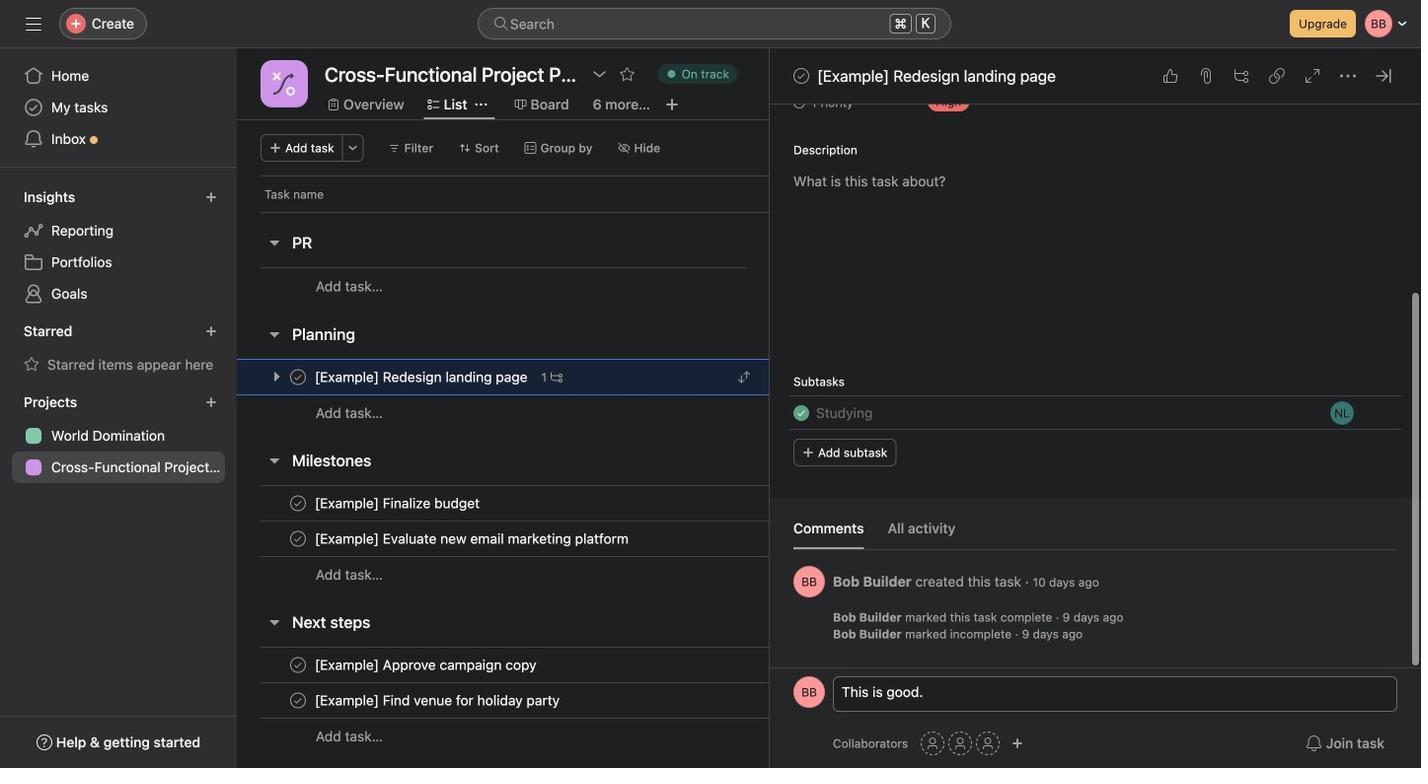 Task type: describe. For each thing, give the bounding box(es) containing it.
add items to starred image
[[205, 326, 217, 338]]

0 likes. click to like this task image
[[1163, 68, 1179, 84]]

collapse task list for this group image for 'header next steps' tree grid
[[267, 615, 282, 631]]

header next steps tree grid
[[237, 648, 960, 755]]

task name text field for '[example] approve campaign copy' 'cell'
[[311, 656, 543, 676]]

mark complete image for '[example] approve campaign copy' 'cell'
[[286, 654, 310, 678]]

toggle assignee popover image
[[1331, 402, 1354, 425]]

Task name text field
[[311, 530, 635, 549]]

completed image
[[790, 402, 813, 425]]

starred element
[[0, 314, 237, 385]]

tab list inside [example] redesign landing page dialog
[[794, 518, 1398, 551]]

hide sidebar image
[[26, 16, 41, 32]]

task name text field inside [example] redesign landing page cell
[[311, 368, 534, 387]]

insights element
[[0, 180, 237, 314]]

task name text field for '[example] find venue for holiday party' cell
[[311, 691, 566, 711]]

add or remove collaborators image
[[1012, 738, 1024, 750]]

more actions for this task image
[[1341, 68, 1356, 84]]

task name text field for "[example] finalize budget" cell
[[311, 494, 486, 514]]

open user profile image
[[794, 567, 825, 598]]

add tab image
[[664, 97, 680, 113]]

add to starred image
[[619, 66, 635, 82]]

mark complete checkbox inside [example] redesign landing page cell
[[286, 366, 310, 389]]

mark complete checkbox for [example] evaluate new email marketing platform cell
[[286, 528, 310, 551]]

[example] evaluate new email marketing platform cell
[[237, 521, 770, 558]]

show options image
[[592, 66, 608, 82]]

full screen image
[[1305, 68, 1321, 84]]

move tasks between sections image
[[738, 372, 750, 383]]

tab actions image
[[475, 99, 487, 111]]

edit comment document
[[834, 682, 1397, 726]]

[example] redesign landing page cell
[[237, 359, 770, 396]]

1 collapse task list for this group image from the top
[[267, 235, 282, 251]]

close details image
[[1376, 68, 1392, 84]]

mark complete checkbox for "[example] finalize budget" cell
[[286, 492, 310, 516]]

mark complete checkbox inside '[example] find venue for holiday party' cell
[[286, 690, 310, 713]]



Task type: vqa. For each thing, say whether or not it's contained in the screenshot.
list box
no



Task type: locate. For each thing, give the bounding box(es) containing it.
2 vertical spatial mark complete checkbox
[[286, 654, 310, 678]]

4 collapse task list for this group image from the top
[[267, 615, 282, 631]]

1 task name text field from the top
[[311, 368, 534, 387]]

1 vertical spatial mark complete checkbox
[[286, 366, 310, 389]]

collapse task list for this group image for header planning tree grid
[[267, 327, 282, 343]]

task name text field inside '[example] find venue for holiday party' cell
[[311, 691, 566, 711]]

1 vertical spatial mark complete checkbox
[[286, 528, 310, 551]]

3 mark complete checkbox from the top
[[286, 654, 310, 678]]

Task Name text field
[[816, 403, 873, 424]]

2 vertical spatial mark complete checkbox
[[286, 690, 310, 713]]

global element
[[0, 48, 237, 167]]

mark complete image inside '[example] find venue for holiday party' cell
[[286, 690, 310, 713]]

mark complete image inside "[example] finalize budget" cell
[[286, 492, 310, 516]]

collapse task list for this group image
[[267, 235, 282, 251], [267, 327, 282, 343], [267, 453, 282, 469], [267, 615, 282, 631]]

1 subtask image
[[551, 372, 563, 383]]

mark complete image
[[286, 528, 310, 551]]

more actions image
[[347, 142, 359, 154]]

expand subtask list for the task [example] redesign landing page image
[[268, 369, 284, 385]]

mark complete image
[[790, 64, 813, 88], [286, 366, 310, 389], [286, 492, 310, 516], [286, 654, 310, 678], [286, 690, 310, 713]]

2 mark complete checkbox from the top
[[286, 528, 310, 551]]

line_and_symbols image
[[272, 72, 296, 96]]

mark complete checkbox inside [example] evaluate new email marketing platform cell
[[286, 528, 310, 551]]

0 vertical spatial mark complete checkbox
[[790, 64, 813, 88]]

main content
[[770, 0, 1421, 668]]

Search tasks, projects, and more text field
[[478, 8, 952, 39]]

projects element
[[0, 385, 237, 488]]

mark complete checkbox for '[example] approve campaign copy' 'cell'
[[286, 654, 310, 678]]

task name text field inside "[example] finalize budget" cell
[[311, 494, 486, 514]]

Task name text field
[[311, 368, 534, 387], [311, 494, 486, 514], [311, 656, 543, 676], [311, 691, 566, 711]]

header milestones tree grid
[[237, 486, 960, 593]]

3 task name text field from the top
[[311, 656, 543, 676]]

mark complete image inside '[example] approve campaign copy' 'cell'
[[286, 654, 310, 678]]

list item
[[770, 396, 1421, 431]]

3 collapse task list for this group image from the top
[[267, 453, 282, 469]]

tab list
[[794, 518, 1398, 551]]

2 task name text field from the top
[[311, 494, 486, 514]]

task name text field inside '[example] approve campaign copy' 'cell'
[[311, 656, 543, 676]]

row
[[237, 176, 843, 212], [261, 211, 770, 213], [237, 268, 960, 305], [237, 395, 960, 431], [237, 486, 960, 522], [237, 521, 960, 558], [237, 557, 960, 593], [237, 648, 960, 684], [237, 683, 960, 720], [237, 719, 960, 755]]

mark complete checkbox inside [example] redesign landing page dialog
[[790, 64, 813, 88]]

mark complete image for '[example] find venue for holiday party' cell
[[286, 690, 310, 713]]

4 task name text field from the top
[[311, 691, 566, 711]]

2 collapse task list for this group image from the top
[[267, 327, 282, 343]]

[example] approve campaign copy cell
[[237, 648, 770, 684]]

mark complete checkbox inside '[example] approve campaign copy' 'cell'
[[286, 654, 310, 678]]

[example] find venue for holiday party cell
[[237, 683, 770, 720]]

mark complete checkbox inside "[example] finalize budget" cell
[[286, 492, 310, 516]]

header planning tree grid
[[237, 359, 960, 431]]

[example] finalize budget cell
[[237, 486, 770, 522]]

copy task link image
[[1269, 68, 1285, 84]]

Completed checkbox
[[790, 402, 813, 425]]

new insights image
[[205, 192, 217, 203]]

None text field
[[320, 56, 582, 92]]

None field
[[478, 8, 952, 39]]

[example] redesign landing page dialog
[[770, 0, 1421, 769]]

mark complete image for "[example] finalize budget" cell
[[286, 492, 310, 516]]

new project or portfolio image
[[205, 397, 217, 409]]

0 vertical spatial mark complete checkbox
[[286, 492, 310, 516]]

open user profile image
[[794, 677, 825, 709]]

attachments: add a file to this task, [example] redesign landing page image
[[1198, 68, 1214, 84]]

add subtask image
[[1234, 68, 1250, 84]]

1 mark complete checkbox from the top
[[286, 492, 310, 516]]

Mark complete checkbox
[[286, 492, 310, 516], [286, 528, 310, 551], [286, 654, 310, 678]]

Mark complete checkbox
[[790, 64, 813, 88], [286, 366, 310, 389], [286, 690, 310, 713]]

collapse task list for this group image for header milestones tree grid
[[267, 453, 282, 469]]



